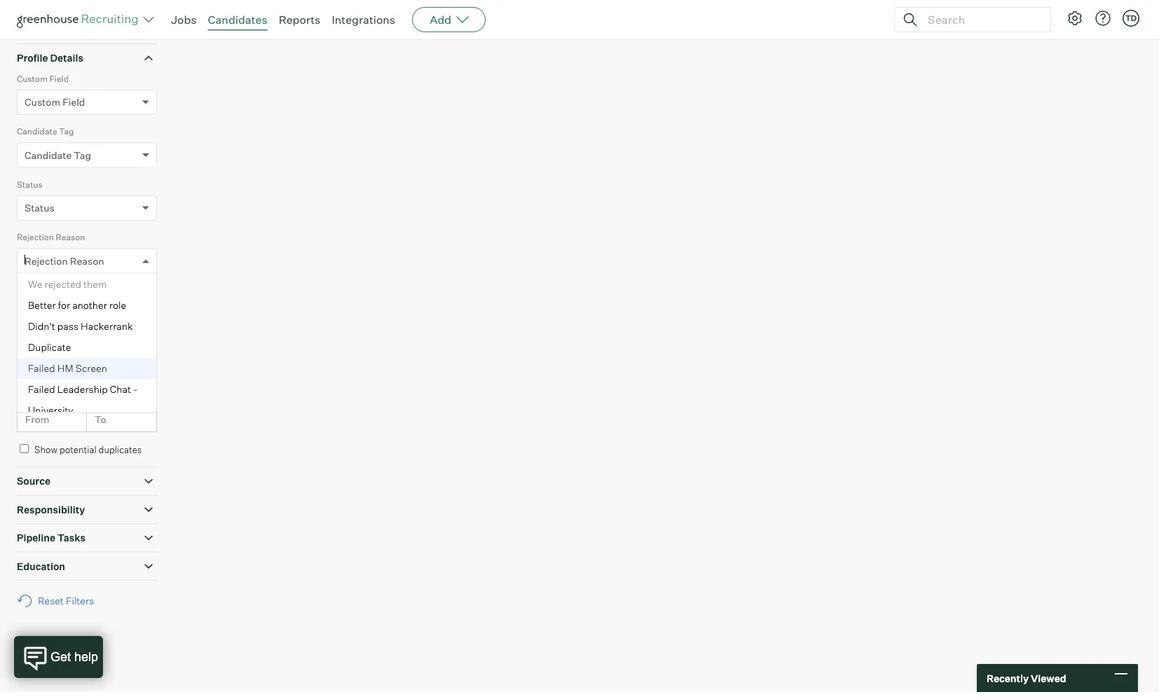 Task type: vqa. For each thing, say whether or not it's contained in the screenshot.
Your
no



Task type: locate. For each thing, give the bounding box(es) containing it.
on
[[49, 338, 61, 349], [40, 391, 52, 402]]

0 vertical spatial to
[[95, 308, 106, 321]]

1 vertical spatial reason
[[70, 255, 104, 268]]

1 vertical spatial candidate
[[25, 149, 72, 162]]

hackerrank
[[81, 321, 133, 333]]

Search text field
[[925, 9, 1039, 30]]

3 from from the top
[[25, 414, 49, 426]]

we
[[28, 279, 42, 291]]

to for last activity
[[95, 308, 106, 321]]

2 to from the top
[[95, 361, 106, 374]]

failed inside failed leadership chat - university
[[28, 384, 55, 396]]

failed down duplicate
[[28, 363, 55, 375]]

1 vertical spatial failed
[[28, 384, 55, 396]]

0 vertical spatial field
[[49, 74, 69, 84]]

1 failed from the top
[[28, 363, 55, 375]]

rejection reason element
[[17, 231, 157, 693]]

custom down profile
[[17, 74, 48, 84]]

reason up them
[[70, 255, 104, 268]]

failed hm screen
[[28, 363, 107, 375]]

didn't pass hackerrank
[[28, 321, 133, 333]]

custom field
[[17, 74, 69, 84], [25, 97, 85, 109]]

0 vertical spatial tag
[[59, 127, 74, 137]]

them
[[84, 279, 107, 291]]

tag up the status element
[[74, 149, 91, 162]]

0 vertical spatial failed
[[28, 363, 55, 375]]

candidate up the status element
[[25, 149, 72, 162]]

rejection reason
[[17, 233, 85, 243], [25, 255, 104, 268]]

2 from from the top
[[25, 361, 49, 374]]

from down last activity
[[25, 308, 49, 321]]

reason down the status element
[[56, 233, 85, 243]]

0 vertical spatial reason
[[56, 233, 85, 243]]

from for applied
[[25, 361, 49, 374]]

0 vertical spatial from
[[25, 308, 49, 321]]

from
[[25, 308, 49, 321], [25, 361, 49, 374], [25, 414, 49, 426]]

last
[[17, 286, 34, 296]]

candidate tag element
[[17, 125, 157, 178]]

1 vertical spatial field
[[63, 97, 85, 109]]

custom down profile details
[[25, 97, 60, 109]]

didn't
[[28, 321, 55, 333]]

td button
[[1121, 7, 1143, 29]]

better for another role
[[28, 300, 126, 312]]

pipeline tasks
[[17, 533, 86, 545]]

1 vertical spatial from
[[25, 361, 49, 374]]

candidate tag
[[17, 127, 74, 137], [25, 149, 91, 162]]

tag down custom field element
[[59, 127, 74, 137]]

1 vertical spatial to
[[95, 361, 106, 374]]

from down hired on
[[25, 414, 49, 426]]

candidate down custom field element
[[17, 127, 57, 137]]

failed inside option
[[28, 363, 55, 375]]

jobs link
[[171, 13, 197, 27]]

1 vertical spatial candidate tag
[[25, 149, 91, 162]]

custom
[[17, 74, 48, 84], [25, 97, 60, 109]]

Show potential duplicates checkbox
[[20, 445, 29, 454]]

candidates link
[[208, 13, 268, 27]]

to up show potential duplicates at the left bottom
[[95, 414, 106, 426]]

university
[[28, 405, 73, 417]]

recently viewed
[[987, 673, 1067, 685]]

candidate
[[17, 127, 57, 137], [25, 149, 72, 162]]

leadership
[[57, 384, 108, 396]]

show
[[34, 445, 58, 456]]

to for hired on
[[95, 414, 106, 426]]

tag
[[59, 127, 74, 137], [74, 149, 91, 162]]

failed
[[28, 363, 55, 375], [28, 384, 55, 396]]

reason
[[56, 233, 85, 243], [70, 255, 104, 268]]

pass
[[57, 321, 79, 333]]

configure image
[[1067, 10, 1084, 27]]

last activity
[[17, 286, 66, 296]]

candidate tag up the status element
[[25, 149, 91, 162]]

0 vertical spatial status
[[17, 180, 43, 190]]

-
[[133, 384, 138, 396]]

education
[[17, 561, 65, 573]]

field
[[49, 74, 69, 84], [63, 97, 85, 109]]

to
[[95, 308, 106, 321], [95, 361, 106, 374], [95, 414, 106, 426]]

applied on
[[17, 338, 61, 349]]

2 failed from the top
[[28, 384, 55, 396]]

0 vertical spatial candidate
[[17, 127, 57, 137]]

0 vertical spatial custom
[[17, 74, 48, 84]]

None field
[[25, 250, 28, 274]]

tasks
[[58, 533, 86, 545]]

1 from from the top
[[25, 308, 49, 321]]

viewed
[[1031, 673, 1067, 685]]

1 to from the top
[[95, 308, 106, 321]]

status
[[17, 180, 43, 190], [25, 202, 55, 215]]

from down duplicate
[[25, 361, 49, 374]]

show potential duplicates
[[34, 445, 142, 456]]

source
[[17, 476, 51, 488]]

to down duplicate option
[[95, 361, 106, 374]]

2 vertical spatial from
[[25, 414, 49, 426]]

rejection
[[17, 233, 54, 243], [25, 255, 68, 268]]

on up university
[[40, 391, 52, 402]]

1 vertical spatial on
[[40, 391, 52, 402]]

1 vertical spatial rejection
[[25, 255, 68, 268]]

role
[[109, 300, 126, 312]]

reset filters button
[[17, 589, 101, 615]]

failed for failed hm screen
[[28, 363, 55, 375]]

applied
[[17, 338, 47, 349]]

2 vertical spatial to
[[95, 414, 106, 426]]

candidate tag down custom field element
[[17, 127, 74, 137]]

filters
[[66, 596, 94, 608]]

1 vertical spatial custom
[[25, 97, 60, 109]]

to left role
[[95, 308, 106, 321]]

hired
[[17, 391, 39, 402]]

to for applied on
[[95, 361, 106, 374]]

on down pass
[[49, 338, 61, 349]]

jobs
[[171, 13, 197, 27]]

0 vertical spatial on
[[49, 338, 61, 349]]

1 vertical spatial status
[[25, 202, 55, 215]]

failed up university
[[28, 384, 55, 396]]

3 to from the top
[[95, 414, 106, 426]]



Task type: describe. For each thing, give the bounding box(es) containing it.
integrations
[[332, 13, 396, 27]]

rejected
[[45, 279, 81, 291]]

td
[[1126, 13, 1137, 23]]

td button
[[1123, 10, 1140, 27]]

none field inside rejection reason element
[[25, 250, 28, 274]]

add
[[430, 13, 452, 27]]

form
[[63, 15, 87, 27]]

chat
[[110, 384, 131, 396]]

reports link
[[279, 13, 321, 27]]

candidates
[[208, 13, 268, 27]]

on for applied on
[[49, 338, 61, 349]]

1 vertical spatial rejection reason
[[25, 255, 104, 268]]

a
[[56, 15, 61, 27]]

1 vertical spatial tag
[[74, 149, 91, 162]]

from for hired
[[25, 414, 49, 426]]

better
[[28, 300, 56, 312]]

responsibility
[[17, 504, 85, 517]]

profile
[[17, 52, 48, 65]]

0 vertical spatial rejection reason
[[17, 233, 85, 243]]

0 vertical spatial custom field
[[17, 74, 69, 84]]

didn't pass hackerrank option
[[18, 316, 156, 337]]

reports
[[279, 13, 321, 27]]

greenhouse recruiting image
[[17, 11, 143, 28]]

reset filters
[[38, 596, 94, 608]]

integrations link
[[332, 13, 396, 27]]

failed leadership chat - university
[[28, 384, 138, 417]]

add button
[[412, 7, 486, 32]]

from for last
[[25, 308, 49, 321]]

failed for failed leadership chat - university
[[28, 384, 55, 396]]

select a form
[[25, 15, 87, 27]]

activity
[[36, 286, 66, 296]]

profile details
[[17, 52, 83, 65]]

duplicate option
[[18, 337, 156, 358]]

duplicate
[[28, 342, 71, 354]]

custom field element
[[17, 72, 157, 125]]

recently
[[987, 673, 1029, 685]]

0 vertical spatial candidate tag
[[17, 127, 74, 137]]

pipeline
[[17, 533, 55, 545]]

details
[[50, 52, 83, 65]]

screen
[[76, 363, 107, 375]]

potential
[[60, 445, 97, 456]]

better for another role option
[[18, 295, 156, 316]]

status element
[[17, 178, 157, 231]]

select
[[25, 15, 53, 27]]

on for hired on
[[40, 391, 52, 402]]

duplicates
[[99, 445, 142, 456]]

another
[[72, 300, 107, 312]]

reset
[[38, 596, 64, 608]]

we rejected them
[[28, 279, 107, 291]]

hired on
[[17, 391, 52, 402]]

for
[[58, 300, 70, 312]]

failed hm screen option
[[18, 358, 156, 380]]

1 vertical spatial custom field
[[25, 97, 85, 109]]

failed leadership chat - university option
[[18, 380, 156, 422]]

0 vertical spatial rejection
[[17, 233, 54, 243]]

hm
[[57, 363, 73, 375]]



